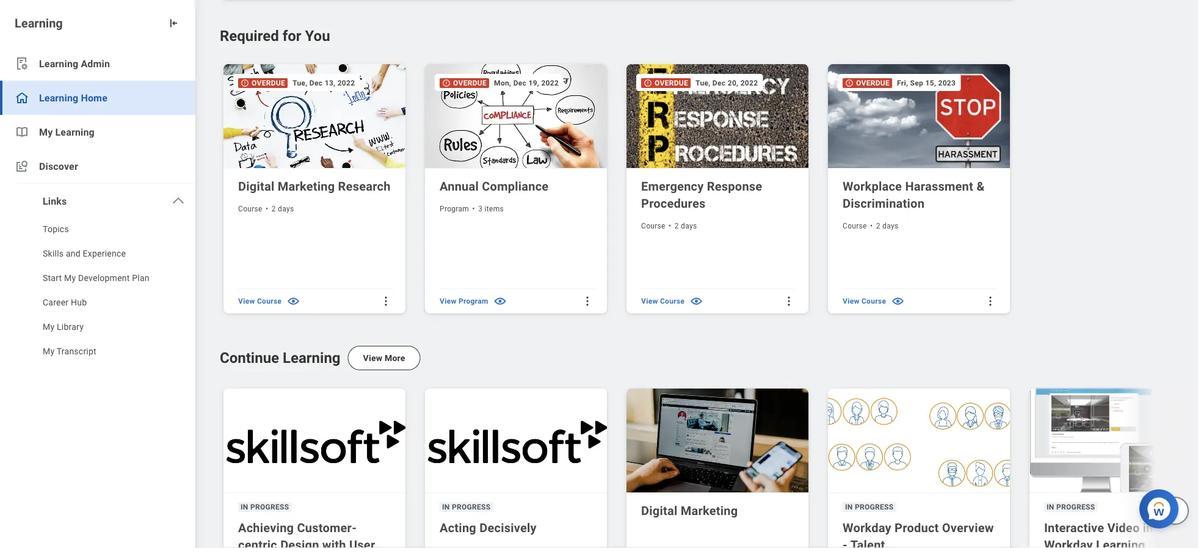 Task type: locate. For each thing, give the bounding box(es) containing it.
2 horizontal spatial 2022
[[741, 79, 759, 87]]

0 vertical spatial digital
[[238, 179, 275, 193]]

list containing digital marketing
[[220, 385, 1199, 548]]

continue
[[220, 349, 279, 367]]

1 horizontal spatial related actions vertical image
[[582, 295, 594, 307]]

2 days for emergency
[[675, 221, 697, 230]]

3 items
[[479, 204, 504, 213]]

days down 'discrimination'
[[883, 221, 899, 230]]

overdue down required for you
[[252, 79, 285, 87]]

skills and experience link
[[0, 243, 196, 267]]

2 horizontal spatial 2 days
[[877, 221, 899, 230]]

my for my library
[[43, 322, 55, 332]]

home image
[[15, 90, 29, 105]]

in progress for workday
[[846, 503, 894, 511]]

decisively
[[480, 521, 537, 535]]

0 horizontal spatial 2022
[[338, 79, 355, 87]]

2 2022 from the left
[[542, 79, 559, 87]]

progress up achieving
[[250, 503, 289, 511]]

workday product overview - talent link
[[843, 519, 998, 548]]

marketing for digital marketing research
[[278, 179, 335, 193]]

overdue left fri, on the right top of the page
[[857, 79, 890, 87]]

overdue for digital
[[252, 79, 285, 87]]

0 horizontal spatial view course
[[238, 297, 282, 305]]

1 vertical spatial workday
[[1045, 538, 1094, 548]]

1 horizontal spatial 2022
[[542, 79, 559, 87]]

0 horizontal spatial digital
[[238, 179, 275, 193]]

dec for compliance
[[514, 79, 527, 87]]

workday
[[843, 521, 892, 535], [1045, 538, 1094, 548]]

required for you
[[220, 27, 330, 45]]

learning
[[15, 16, 63, 30], [39, 58, 78, 69], [39, 92, 78, 104], [55, 126, 95, 138], [283, 349, 341, 367], [1097, 538, 1146, 548]]

learning home
[[39, 92, 108, 104]]

achieving customer- centric design with use
[[238, 521, 375, 548]]

2022 right 19,
[[542, 79, 559, 87]]

view for workplace harassment & discrimination
[[843, 297, 860, 305]]

related actions vertical image
[[380, 295, 392, 307], [582, 295, 594, 307]]

2 tue, from the left
[[696, 79, 711, 87]]

2022 for response
[[741, 79, 759, 87]]

1 exclamation circle image from the left
[[442, 79, 451, 87]]

1 horizontal spatial exclamation circle image
[[644, 79, 653, 87]]

1 vertical spatial digital
[[642, 503, 678, 518]]

exclamation circle image
[[241, 79, 249, 87], [846, 79, 854, 87]]

2 for emergency
[[675, 221, 679, 230]]

start
[[43, 273, 62, 283]]

in up acting
[[442, 503, 450, 511]]

in up -
[[846, 503, 853, 511]]

workday product overview - talent image
[[829, 389, 1013, 493]]

progress up acting
[[452, 503, 491, 511]]

0 horizontal spatial related actions vertical image
[[783, 295, 796, 307]]

view course
[[238, 297, 282, 305], [642, 297, 685, 305], [843, 297, 887, 305]]

0 horizontal spatial days
[[278, 204, 294, 213]]

2 related actions vertical image from the left
[[985, 295, 997, 307]]

2 overdue from the left
[[453, 79, 487, 87]]

in for achieving customer- centric design with use
[[241, 503, 248, 511]]

0 vertical spatial marketing
[[278, 179, 335, 193]]

2 down 'discrimination'
[[877, 221, 881, 230]]

1 view course from the left
[[238, 297, 282, 305]]

dec left 20,
[[713, 79, 726, 87]]

view for emergency response procedures
[[642, 297, 658, 305]]

emergency
[[642, 179, 704, 193]]

tue, left 20,
[[696, 79, 711, 87]]

2 days down digital marketing research
[[272, 204, 294, 213]]

skills and experience
[[43, 248, 126, 258]]

learning inside interactive video in workday learning
[[1097, 538, 1146, 548]]

1 vertical spatial marketing
[[681, 503, 738, 518]]

in progress up achieving
[[241, 503, 289, 511]]

career
[[43, 297, 69, 307]]

workday up the talent
[[843, 521, 892, 535]]

3 in from the left
[[846, 503, 853, 511]]

1 horizontal spatial related actions vertical image
[[985, 295, 997, 307]]

2 down procedures
[[675, 221, 679, 230]]

dec
[[310, 79, 323, 87], [514, 79, 527, 87], [713, 79, 726, 87]]

in for workday product overview - talent
[[846, 503, 853, 511]]

dec for response
[[713, 79, 726, 87]]

progress up the talent
[[855, 503, 894, 511]]

1 horizontal spatial digital
[[642, 503, 678, 518]]

overdue for workplace
[[857, 79, 890, 87]]

2 down digital marketing research
[[272, 204, 276, 213]]

my for my learning
[[39, 126, 53, 138]]

0 horizontal spatial exclamation circle image
[[241, 79, 249, 87]]

2 days down 'discrimination'
[[877, 221, 899, 230]]

2 horizontal spatial dec
[[713, 79, 726, 87]]

digital marketing research image
[[224, 64, 408, 169]]

0 horizontal spatial exclamation circle image
[[442, 79, 451, 87]]

overdue
[[252, 79, 285, 87], [453, 79, 487, 87], [655, 79, 689, 87], [857, 79, 890, 87]]

0 horizontal spatial tue,
[[293, 79, 308, 87]]

progress for achieving
[[250, 503, 289, 511]]

days down procedures
[[681, 221, 697, 230]]

1 in progress from the left
[[241, 503, 289, 511]]

digital
[[238, 179, 275, 193], [642, 503, 678, 518]]

course
[[238, 204, 263, 213], [642, 221, 666, 230], [843, 221, 868, 230], [257, 297, 282, 305], [660, 297, 685, 305], [862, 297, 887, 305]]

my
[[39, 126, 53, 138], [64, 273, 76, 283], [43, 322, 55, 332], [43, 346, 55, 356]]

3 overdue from the left
[[655, 79, 689, 87]]

3 progress from the left
[[855, 503, 894, 511]]

1 horizontal spatial 2 days
[[675, 221, 697, 230]]

exclamation circle image down required
[[241, 79, 249, 87]]

digital marketing link
[[642, 502, 797, 519]]

4 visible image from the left
[[892, 294, 906, 308]]

2 horizontal spatial days
[[883, 221, 899, 230]]

list
[[0, 46, 196, 365], [220, 60, 1025, 317], [0, 218, 196, 365], [220, 385, 1199, 548]]

2 horizontal spatial view course
[[843, 297, 887, 305]]

discover
[[39, 160, 78, 172]]

tue,
[[293, 79, 308, 87], [696, 79, 711, 87]]

days
[[278, 204, 294, 213], [681, 221, 697, 230], [883, 221, 899, 230]]

more
[[385, 353, 406, 363]]

days down digital marketing research
[[278, 204, 294, 213]]

you
[[305, 27, 330, 45]]

2 in progress from the left
[[442, 503, 491, 511]]

progress for acting
[[452, 503, 491, 511]]

dec for marketing
[[310, 79, 323, 87]]

2 progress from the left
[[452, 503, 491, 511]]

1 horizontal spatial days
[[681, 221, 697, 230]]

list containing topics
[[0, 218, 196, 365]]

discover link
[[0, 149, 196, 183]]

2 dec from the left
[[514, 79, 527, 87]]

2 horizontal spatial 2
[[877, 221, 881, 230]]

4 in progress from the left
[[1047, 503, 1096, 511]]

skills
[[43, 248, 64, 258]]

2 days down procedures
[[675, 221, 697, 230]]

research
[[338, 179, 391, 193]]

tue, for marketing
[[293, 79, 308, 87]]

2 view course from the left
[[642, 297, 685, 305]]

0 horizontal spatial related actions vertical image
[[380, 295, 392, 307]]

1 horizontal spatial exclamation circle image
[[846, 79, 854, 87]]

2 related actions vertical image from the left
[[582, 295, 594, 307]]

0 vertical spatial workday
[[843, 521, 892, 535]]

2 in from the left
[[442, 503, 450, 511]]

in
[[1144, 521, 1154, 535]]

2022
[[338, 79, 355, 87], [542, 79, 559, 87], [741, 79, 759, 87]]

mon,
[[494, 79, 512, 87]]

visible image
[[287, 294, 301, 308], [494, 294, 508, 308], [690, 294, 704, 308], [892, 294, 906, 308]]

15,
[[926, 79, 937, 87]]

1 overdue from the left
[[252, 79, 285, 87]]

1 in from the left
[[241, 503, 248, 511]]

0 horizontal spatial dec
[[310, 79, 323, 87]]

1 horizontal spatial tue,
[[696, 79, 711, 87]]

2 exclamation circle image from the left
[[644, 79, 653, 87]]

progress
[[250, 503, 289, 511], [452, 503, 491, 511], [855, 503, 894, 511], [1057, 503, 1096, 511]]

digital marketing image
[[627, 389, 811, 493]]

1 horizontal spatial marketing
[[681, 503, 738, 518]]

days for digital
[[278, 204, 294, 213]]

achieving customer-centric design with user personas image
[[224, 389, 408, 493]]

dec left 13,
[[310, 79, 323, 87]]

my library link
[[0, 316, 196, 340]]

overdue for emergency
[[655, 79, 689, 87]]

2022 right 20,
[[741, 79, 759, 87]]

overdue left tue, dec 20, 2022
[[655, 79, 689, 87]]

1 2022 from the left
[[338, 79, 355, 87]]

3 visible image from the left
[[690, 294, 704, 308]]

overdue left mon,
[[453, 79, 487, 87]]

2 visible image from the left
[[494, 294, 508, 308]]

progress up interactive
[[1057, 503, 1096, 511]]

harassment
[[906, 179, 974, 193]]

4 in from the left
[[1047, 503, 1055, 511]]

my learning
[[39, 126, 95, 138]]

2 exclamation circle image from the left
[[846, 79, 854, 87]]

tue, left 13,
[[293, 79, 308, 87]]

experience
[[83, 248, 126, 258]]

visible image for harassment
[[892, 294, 906, 308]]

2 days for workplace
[[877, 221, 899, 230]]

1 tue, from the left
[[293, 79, 308, 87]]

1 horizontal spatial view course
[[642, 297, 685, 305]]

0 horizontal spatial workday
[[843, 521, 892, 535]]

career hub link
[[0, 291, 196, 316]]

progress for workday
[[855, 503, 894, 511]]

customer-
[[297, 521, 357, 535]]

2 days
[[272, 204, 294, 213], [675, 221, 697, 230], [877, 221, 899, 230]]

1 exclamation circle image from the left
[[241, 79, 249, 87]]

exclamation circle image
[[442, 79, 451, 87], [644, 79, 653, 87]]

related actions vertical image
[[783, 295, 796, 307], [985, 295, 997, 307]]

exclamation circle image for digital marketing research
[[241, 79, 249, 87]]

1 related actions vertical image from the left
[[380, 295, 392, 307]]

in progress up interactive
[[1047, 503, 1096, 511]]

4 progress from the left
[[1057, 503, 1096, 511]]

dec left 19,
[[514, 79, 527, 87]]

achieving
[[238, 521, 294, 535]]

0 horizontal spatial 2
[[272, 204, 276, 213]]

marketing
[[278, 179, 335, 193], [681, 503, 738, 518]]

3 in progress from the left
[[846, 503, 894, 511]]

in
[[241, 503, 248, 511], [442, 503, 450, 511], [846, 503, 853, 511], [1047, 503, 1055, 511]]

1 horizontal spatial workday
[[1045, 538, 1094, 548]]

in progress up acting
[[442, 503, 491, 511]]

list containing digital marketing research
[[220, 60, 1025, 317]]

acting
[[440, 521, 477, 535]]

digital marketing research
[[238, 179, 391, 193]]

in progress up the talent
[[846, 503, 894, 511]]

in progress for acting
[[442, 503, 491, 511]]

fri, sep 15, 2023
[[898, 79, 956, 87]]

1 related actions vertical image from the left
[[783, 295, 796, 307]]

4 overdue from the left
[[857, 79, 890, 87]]

for
[[283, 27, 302, 45]]

1 horizontal spatial dec
[[514, 79, 527, 87]]

visible image for marketing
[[287, 294, 301, 308]]

3 dec from the left
[[713, 79, 726, 87]]

my right book open icon
[[39, 126, 53, 138]]

2022 right 13,
[[338, 79, 355, 87]]

in progress for achieving
[[241, 503, 289, 511]]

1 dec from the left
[[310, 79, 323, 87]]

3 2022 from the left
[[741, 79, 759, 87]]

visible image for response
[[690, 294, 704, 308]]

in progress for interactive
[[1047, 503, 1096, 511]]

my library
[[43, 322, 84, 332]]

start my development plan
[[43, 273, 150, 283]]

my transcript
[[43, 346, 96, 356]]

list containing learning admin
[[0, 46, 196, 365]]

1 visible image from the left
[[287, 294, 301, 308]]

my left library
[[43, 322, 55, 332]]

in for interactive video in workday learning
[[1047, 503, 1055, 511]]

in up achieving
[[241, 503, 248, 511]]

0 horizontal spatial 2 days
[[272, 204, 294, 213]]

in up interactive
[[1047, 503, 1055, 511]]

3 view course from the left
[[843, 297, 887, 305]]

0 horizontal spatial marketing
[[278, 179, 335, 193]]

1 horizontal spatial 2
[[675, 221, 679, 230]]

my left the 'transcript'
[[43, 346, 55, 356]]

mon, dec 19, 2022
[[494, 79, 559, 87]]

workday down interactive
[[1045, 538, 1094, 548]]

in progress
[[241, 503, 289, 511], [442, 503, 491, 511], [846, 503, 894, 511], [1047, 503, 1096, 511]]

procedures
[[642, 196, 706, 210]]

1 progress from the left
[[250, 503, 289, 511]]

exclamation circle image left fri, on the right top of the page
[[846, 79, 854, 87]]

learning admin
[[39, 58, 110, 69]]



Task type: describe. For each thing, give the bounding box(es) containing it.
-
[[843, 538, 848, 548]]

view course for digital marketing research
[[238, 297, 282, 305]]

and
[[66, 248, 81, 258]]

2 days for digital
[[272, 204, 294, 213]]

view inside button
[[363, 353, 383, 363]]

workplace harassment & discrimination
[[843, 179, 985, 210]]

my transcript link
[[0, 340, 196, 365]]

continue learning
[[220, 349, 341, 367]]

chevron up image
[[171, 194, 186, 208]]

view for annual compliance
[[440, 297, 457, 305]]

interactive video in workday learning link
[[1045, 519, 1199, 548]]

career hub
[[43, 297, 87, 307]]

acting decisively link
[[440, 519, 595, 536]]

view program
[[440, 297, 489, 305]]

workday inside interactive video in workday learning
[[1045, 538, 1094, 548]]

visible image for compliance
[[494, 294, 508, 308]]

emergency response procedures link
[[642, 178, 797, 212]]

topics
[[43, 224, 69, 234]]

related actions vertical image for annual compliance
[[582, 295, 594, 307]]

emergency response procedures
[[642, 179, 763, 210]]

workday product overview - talent
[[843, 521, 995, 548]]

related actions vertical image for workplace harassment & discrimination
[[985, 295, 997, 307]]

0 vertical spatial program
[[440, 204, 469, 213]]

view more button
[[348, 346, 421, 370]]

library
[[57, 322, 84, 332]]

my learning link
[[0, 115, 196, 149]]

book open image
[[15, 125, 29, 139]]

annual compliance
[[440, 179, 549, 193]]

2023
[[939, 79, 956, 87]]

items
[[485, 204, 504, 213]]

digital for digital marketing research
[[238, 179, 275, 193]]

my for my transcript
[[43, 346, 55, 356]]

fri,
[[898, 79, 909, 87]]

tue, dec 13, 2022
[[293, 79, 355, 87]]

interactive
[[1045, 521, 1105, 535]]

exclamation circle image for annual compliance
[[442, 79, 451, 87]]

digital for digital marketing
[[642, 503, 678, 518]]

exclamation circle image for workplace harassment & discrimination
[[846, 79, 854, 87]]

related actions vertical image for digital marketing research
[[380, 295, 392, 307]]

acting decisively
[[440, 521, 537, 535]]

13,
[[325, 79, 336, 87]]

view course for workplace harassment & discrimination
[[843, 297, 887, 305]]

overview
[[943, 521, 995, 535]]

2022 for marketing
[[338, 79, 355, 87]]

response
[[707, 179, 763, 193]]

19,
[[529, 79, 540, 87]]

annual compliance link
[[440, 178, 595, 195]]

plan
[[132, 273, 150, 283]]

transcript
[[57, 346, 96, 356]]

chevron right image
[[1170, 505, 1181, 516]]

20,
[[728, 79, 739, 87]]

transformation import image
[[167, 17, 180, 29]]

learning home link
[[0, 81, 196, 115]]

2 for digital
[[272, 204, 276, 213]]

digital marketing research link
[[238, 178, 394, 195]]

workplace harassment & discrimination image
[[829, 64, 1013, 169]]

workplace harassment & discrimination link
[[843, 178, 998, 212]]

view for digital marketing research
[[238, 297, 255, 305]]

acting decisively image
[[425, 389, 610, 493]]

learning admin link
[[0, 46, 196, 81]]

start my development plan link
[[0, 267, 196, 291]]

view more
[[363, 353, 406, 363]]

talent
[[851, 538, 886, 548]]

progress for interactive
[[1057, 503, 1096, 511]]

topics link
[[0, 218, 196, 243]]

product
[[895, 521, 939, 535]]

discrimination
[[843, 196, 925, 210]]

video
[[1108, 521, 1140, 535]]

links button
[[0, 184, 196, 218]]

&
[[977, 179, 985, 193]]

2022 for compliance
[[542, 79, 559, 87]]

in for acting decisively
[[442, 503, 450, 511]]

report parameter image
[[15, 56, 29, 71]]

tue, for response
[[696, 79, 711, 87]]

workplace
[[843, 179, 903, 193]]

interactive video in workday learning image
[[1030, 389, 1199, 493]]

1 vertical spatial program
[[459, 297, 489, 305]]

emergency response procedures image
[[627, 64, 811, 169]]

links
[[43, 195, 67, 207]]

related actions vertical image for emergency response procedures
[[783, 295, 796, 307]]

tue, dec 20, 2022
[[696, 79, 759, 87]]

required
[[220, 27, 279, 45]]

days for workplace
[[883, 221, 899, 230]]

overdue for annual
[[453, 79, 487, 87]]

marketing for digital marketing
[[681, 503, 738, 518]]

workday inside workday product overview - talent
[[843, 521, 892, 535]]

view course for emergency response procedures
[[642, 297, 685, 305]]

annual
[[440, 179, 479, 193]]

admin
[[81, 58, 110, 69]]

centric
[[238, 538, 277, 548]]

digital marketing
[[642, 503, 738, 518]]

days for emergency
[[681, 221, 697, 230]]

my right "start"
[[64, 273, 76, 283]]

achieving customer- centric design with use link
[[238, 519, 394, 548]]

design
[[281, 538, 319, 548]]

3
[[479, 204, 483, 213]]

2 for workplace
[[877, 221, 881, 230]]

interactive video in workday learning
[[1045, 521, 1154, 548]]

home
[[81, 92, 108, 104]]

development
[[78, 273, 130, 283]]

hub
[[71, 297, 87, 307]]

with
[[322, 538, 346, 548]]

compliance
[[482, 179, 549, 193]]

annual compliance image
[[425, 64, 610, 169]]

sep
[[911, 79, 924, 87]]

exclamation circle image for emergency response procedures
[[644, 79, 653, 87]]



Task type: vqa. For each thing, say whether or not it's contained in the screenshot.


